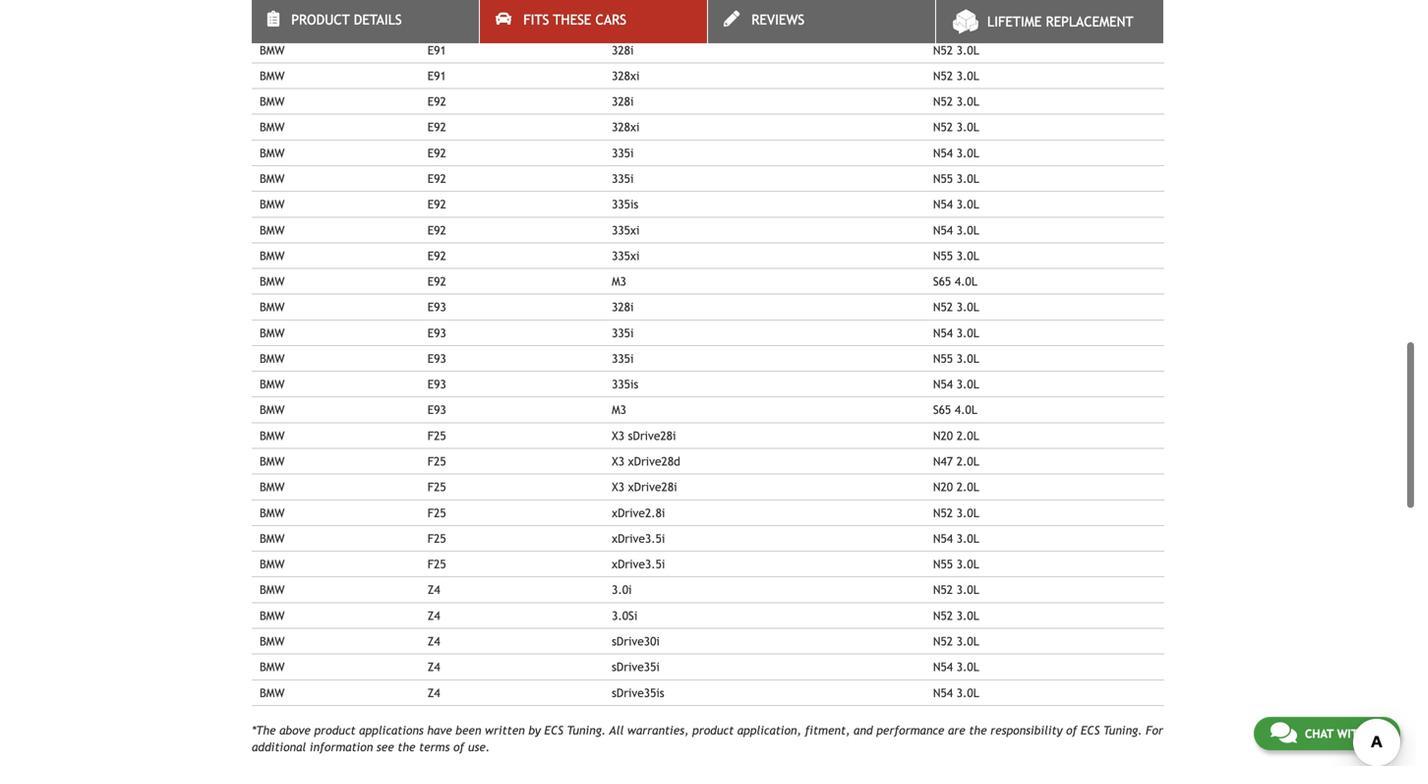 Task type: locate. For each thing, give the bounding box(es) containing it.
e91
[[428, 43, 446, 57], [428, 69, 446, 83]]

4.0l for e93
[[955, 403, 977, 417]]

0 vertical spatial 335xi
[[612, 223, 640, 237]]

additional
[[252, 740, 306, 754]]

0 vertical spatial m3
[[612, 274, 626, 288]]

bmw
[[260, 17, 285, 31], [260, 43, 285, 57], [260, 69, 285, 83], [260, 94, 285, 108], [260, 120, 285, 134], [260, 146, 285, 160], [260, 172, 285, 185], [260, 197, 285, 211], [260, 223, 285, 237], [260, 249, 285, 262], [260, 274, 285, 288], [260, 300, 285, 314], [260, 326, 285, 340], [260, 352, 285, 365], [260, 377, 285, 391], [260, 403, 285, 417], [260, 429, 285, 442], [260, 454, 285, 468], [260, 480, 285, 494], [260, 506, 285, 520], [260, 532, 285, 545], [260, 557, 285, 571], [260, 583, 285, 597], [260, 609, 285, 622], [260, 634, 285, 648], [260, 660, 285, 674], [260, 686, 285, 700]]

ecs
[[544, 723, 563, 737], [1081, 723, 1100, 737]]

x3 left xdrive28d
[[612, 454, 625, 468]]

16 3.0l from the top
[[957, 532, 979, 545]]

7 n54 from the top
[[933, 660, 953, 674]]

e92
[[428, 94, 446, 108], [428, 120, 446, 134], [428, 146, 446, 160], [428, 172, 446, 185], [428, 197, 446, 211], [428, 223, 446, 237], [428, 249, 446, 262], [428, 274, 446, 288]]

1 e91 from the top
[[428, 43, 446, 57]]

fits these cars link
[[480, 0, 707, 43]]

19 bmw from the top
[[260, 480, 285, 494]]

n20 2.0l up n47 2.0l
[[933, 429, 979, 442]]

1 e92 from the top
[[428, 94, 446, 108]]

0 vertical spatial xdrive3.5i
[[612, 532, 665, 545]]

328i for e93
[[612, 300, 634, 314]]

s65 for e93
[[933, 403, 951, 417]]

5 z4 from the top
[[428, 686, 440, 700]]

0 vertical spatial 335is
[[612, 197, 638, 211]]

n54
[[933, 146, 953, 160], [933, 197, 953, 211], [933, 223, 953, 237], [933, 326, 953, 340], [933, 377, 953, 391], [933, 532, 953, 545], [933, 660, 953, 674], [933, 686, 953, 700]]

2 n20 from the top
[[933, 480, 953, 494]]

1 vertical spatial of
[[453, 740, 464, 754]]

1 vertical spatial e91
[[428, 69, 446, 83]]

2 m3 from the top
[[612, 403, 626, 417]]

tuning.
[[567, 723, 606, 737], [1103, 723, 1142, 737]]

0 vertical spatial n20
[[933, 429, 953, 442]]

chat with us link
[[1254, 717, 1400, 750]]

sdrive30i
[[612, 634, 660, 648]]

1 328i from the top
[[612, 43, 634, 57]]

1 n54 from the top
[[933, 146, 953, 160]]

1 z4 from the top
[[428, 583, 440, 597]]

8 n52 from the top
[[933, 583, 953, 597]]

xdrive3.5i
[[612, 532, 665, 545], [612, 557, 665, 571]]

0 vertical spatial 2.0l
[[957, 429, 979, 442]]

328xi
[[612, 69, 640, 83], [612, 120, 640, 134]]

m3 for e93
[[612, 403, 626, 417]]

4.0l
[[955, 274, 977, 288], [955, 403, 977, 417]]

2 vertical spatial 2.0l
[[957, 480, 979, 494]]

0 vertical spatial 328xi
[[612, 69, 640, 83]]

product up information
[[314, 723, 356, 737]]

0 horizontal spatial ecs
[[544, 723, 563, 737]]

1 horizontal spatial product
[[692, 723, 734, 737]]

of down been
[[453, 740, 464, 754]]

2 vertical spatial 328i
[[612, 300, 634, 314]]

of right responsibility
[[1066, 723, 1077, 737]]

2 s65 4.0l from the top
[[933, 403, 977, 417]]

these
[[553, 12, 591, 28]]

10 bmw from the top
[[260, 249, 285, 262]]

0 vertical spatial of
[[1066, 723, 1077, 737]]

1 335xi from the top
[[612, 223, 640, 237]]

2 x3 from the top
[[612, 454, 625, 468]]

2 e93 from the top
[[428, 326, 446, 340]]

2 328i from the top
[[612, 94, 634, 108]]

328xi for e92
[[612, 120, 640, 134]]

e93
[[428, 300, 446, 314], [428, 326, 446, 340], [428, 352, 446, 365], [428, 377, 446, 391], [428, 403, 446, 417]]

22 bmw from the top
[[260, 557, 285, 571]]

n20 2.0l down n47 2.0l
[[933, 480, 979, 494]]

n20
[[933, 429, 953, 442], [933, 480, 953, 494]]

1 2.0l from the top
[[957, 429, 979, 442]]

n20 up n47 at the bottom
[[933, 429, 953, 442]]

xdrive2.8i
[[612, 506, 665, 520]]

lifetime
[[987, 14, 1042, 30]]

n20 2.0l
[[933, 429, 979, 442], [933, 480, 979, 494]]

information
[[310, 740, 373, 754]]

3 3.0l from the top
[[957, 69, 979, 83]]

1 vertical spatial xdrive3.5i
[[612, 557, 665, 571]]

328xi for e91
[[612, 69, 640, 83]]

1 vertical spatial s65 4.0l
[[933, 403, 977, 417]]

3 2.0l from the top
[[957, 480, 979, 494]]

9 3.0l from the top
[[957, 223, 979, 237]]

0 vertical spatial the
[[969, 723, 987, 737]]

4 n54 from the top
[[933, 326, 953, 340]]

0 horizontal spatial tuning.
[[567, 723, 606, 737]]

7 bmw from the top
[[260, 172, 285, 185]]

tuning. left for
[[1103, 723, 1142, 737]]

1 vertical spatial 4.0l
[[955, 403, 977, 417]]

3.0si
[[612, 609, 638, 622]]

1 x3 from the top
[[612, 429, 625, 442]]

us
[[1370, 727, 1384, 741]]

2 2.0l from the top
[[957, 454, 979, 468]]

f25
[[428, 429, 446, 442], [428, 454, 446, 468], [428, 480, 446, 494], [428, 506, 446, 520], [428, 532, 446, 545], [428, 557, 446, 571]]

been
[[456, 723, 481, 737]]

335xi for n55 3.0l
[[612, 249, 640, 262]]

z4 for 3.0i
[[428, 583, 440, 597]]

product
[[314, 723, 356, 737], [692, 723, 734, 737]]

2 335xi from the top
[[612, 249, 640, 262]]

x3 sdrive28i
[[612, 429, 676, 442]]

1 vertical spatial s65
[[933, 403, 951, 417]]

0 horizontal spatial the
[[398, 740, 415, 754]]

chat
[[1305, 727, 1334, 741]]

1 328xi from the top
[[612, 69, 640, 83]]

4 n55 from the top
[[933, 557, 953, 571]]

z4 for sdrive35is
[[428, 686, 440, 700]]

1 vertical spatial 2.0l
[[957, 454, 979, 468]]

1 horizontal spatial tuning.
[[1103, 723, 1142, 737]]

fits
[[523, 12, 549, 28]]

m3
[[612, 274, 626, 288], [612, 403, 626, 417]]

5 3.0l from the top
[[957, 120, 979, 134]]

23 bmw from the top
[[260, 583, 285, 597]]

4 n55 3.0l from the top
[[933, 557, 979, 571]]

15 bmw from the top
[[260, 377, 285, 391]]

use.
[[468, 740, 490, 754]]

2 3.0l from the top
[[957, 43, 979, 57]]

2 335is from the top
[[612, 377, 638, 391]]

x3 left sdrive28i
[[612, 429, 625, 442]]

*the
[[252, 723, 276, 737]]

ecs right responsibility
[[1081, 723, 1100, 737]]

1 vertical spatial 335is
[[612, 377, 638, 391]]

335xi
[[612, 223, 640, 237], [612, 249, 640, 262]]

2.0l down n47 2.0l
[[957, 480, 979, 494]]

5 e93 from the top
[[428, 403, 446, 417]]

1 vertical spatial 328i
[[612, 94, 634, 108]]

2.0l for x3 xdrive28d
[[957, 454, 979, 468]]

see
[[377, 740, 394, 754]]

s65 4.0l for e92
[[933, 274, 977, 288]]

14 3.0l from the top
[[957, 377, 979, 391]]

cars
[[596, 12, 627, 28]]

n52
[[933, 17, 953, 31], [933, 43, 953, 57], [933, 69, 953, 83], [933, 94, 953, 108], [933, 120, 953, 134], [933, 300, 953, 314], [933, 506, 953, 520], [933, 583, 953, 597], [933, 609, 953, 622], [933, 634, 953, 648]]

0 vertical spatial x3
[[612, 429, 625, 442]]

n52 3.0l
[[933, 17, 979, 31], [933, 43, 979, 57], [933, 69, 979, 83], [933, 94, 979, 108], [933, 120, 979, 134], [933, 300, 979, 314], [933, 506, 979, 520], [933, 583, 979, 597], [933, 609, 979, 622], [933, 634, 979, 648]]

product right the warranties, in the left bottom of the page
[[692, 723, 734, 737]]

n20 2.0l for sdrive28i
[[933, 429, 979, 442]]

for
[[1146, 723, 1163, 737]]

1 xdrive3.5i from the top
[[612, 532, 665, 545]]

sdrive28i
[[628, 429, 676, 442]]

by
[[528, 723, 541, 737]]

of
[[1066, 723, 1077, 737], [453, 740, 464, 754]]

2 vertical spatial x3
[[612, 480, 625, 494]]

4 e93 from the top
[[428, 377, 446, 391]]

2 n52 3.0l from the top
[[933, 43, 979, 57]]

328i for e91
[[612, 43, 634, 57]]

6 n54 from the top
[[933, 532, 953, 545]]

1 n20 2.0l from the top
[[933, 429, 979, 442]]

335is for e92
[[612, 197, 638, 211]]

tuning. left the all
[[567, 723, 606, 737]]

1 vertical spatial n20 2.0l
[[933, 480, 979, 494]]

3 n54 from the top
[[933, 223, 953, 237]]

7 n52 from the top
[[933, 506, 953, 520]]

x3 up xdrive2.8i
[[612, 480, 625, 494]]

2.0l right n47 at the bottom
[[957, 454, 979, 468]]

the right the see
[[398, 740, 415, 754]]

product details
[[291, 12, 402, 28]]

and
[[854, 723, 873, 737]]

n20 for x3 xdrive28i
[[933, 480, 953, 494]]

x3
[[612, 429, 625, 442], [612, 454, 625, 468], [612, 480, 625, 494]]

1 vertical spatial 328xi
[[612, 120, 640, 134]]

0 vertical spatial n20 2.0l
[[933, 429, 979, 442]]

s65 4.0l
[[933, 274, 977, 288], [933, 403, 977, 417]]

0 vertical spatial 4.0l
[[955, 274, 977, 288]]

0 horizontal spatial product
[[314, 723, 356, 737]]

n55 3.0l
[[933, 172, 979, 185], [933, 249, 979, 262], [933, 352, 979, 365], [933, 557, 979, 571]]

n47 2.0l
[[933, 454, 979, 468]]

1 vertical spatial the
[[398, 740, 415, 754]]

the
[[969, 723, 987, 737], [398, 740, 415, 754]]

are
[[948, 723, 966, 737]]

16 bmw from the top
[[260, 403, 285, 417]]

above
[[279, 723, 311, 737]]

n20 down n47 at the bottom
[[933, 480, 953, 494]]

1 vertical spatial m3
[[612, 403, 626, 417]]

0 vertical spatial s65 4.0l
[[933, 274, 977, 288]]

xdrive3.5i down xdrive2.8i
[[612, 532, 665, 545]]

3 x3 from the top
[[612, 480, 625, 494]]

xdrive28i
[[628, 480, 677, 494]]

n54 3.0l
[[933, 146, 979, 160], [933, 197, 979, 211], [933, 223, 979, 237], [933, 326, 979, 340], [933, 377, 979, 391], [933, 532, 979, 545], [933, 660, 979, 674], [933, 686, 979, 700]]

2.0l for x3 xdrive28i
[[957, 480, 979, 494]]

328i
[[612, 43, 634, 57], [612, 94, 634, 108], [612, 300, 634, 314]]

1 horizontal spatial the
[[969, 723, 987, 737]]

3 n52 from the top
[[933, 69, 953, 83]]

s65
[[933, 274, 951, 288], [933, 403, 951, 417]]

warranties,
[[627, 723, 689, 737]]

1 vertical spatial x3
[[612, 454, 625, 468]]

8 n52 3.0l from the top
[[933, 583, 979, 597]]

335is
[[612, 197, 638, 211], [612, 377, 638, 391]]

2 ecs from the left
[[1081, 723, 1100, 737]]

2 n54 3.0l from the top
[[933, 197, 979, 211]]

1 s65 from the top
[[933, 274, 951, 288]]

z4 for sdrive35i
[[428, 660, 440, 674]]

13 bmw from the top
[[260, 326, 285, 340]]

2.0l up n47 2.0l
[[957, 429, 979, 442]]

8 bmw from the top
[[260, 197, 285, 211]]

2 e91 from the top
[[428, 69, 446, 83]]

2 n55 3.0l from the top
[[933, 249, 979, 262]]

2 xdrive3.5i from the top
[[612, 557, 665, 571]]

m3 for e92
[[612, 274, 626, 288]]

8 n54 3.0l from the top
[[933, 686, 979, 700]]

14 bmw from the top
[[260, 352, 285, 365]]

x3 for x3 sdrive28i
[[612, 429, 625, 442]]

0 vertical spatial e91
[[428, 43, 446, 57]]

335i
[[612, 146, 634, 160], [612, 172, 634, 185], [612, 326, 634, 340], [612, 352, 634, 365]]

z4
[[428, 583, 440, 597], [428, 609, 440, 622], [428, 634, 440, 648], [428, 660, 440, 674], [428, 686, 440, 700]]

the right are
[[969, 723, 987, 737]]

0 vertical spatial 328i
[[612, 43, 634, 57]]

ecs right 'by'
[[544, 723, 563, 737]]

xdrive28d
[[628, 454, 680, 468]]

lifetime replacement link
[[936, 0, 1163, 43]]

x3 xdrive28i
[[612, 480, 677, 494]]

1 n20 from the top
[[933, 429, 953, 442]]

2.0l
[[957, 429, 979, 442], [957, 454, 979, 468], [957, 480, 979, 494]]

1 vertical spatial n20
[[933, 480, 953, 494]]

1 vertical spatial 335xi
[[612, 249, 640, 262]]

1 horizontal spatial ecs
[[1081, 723, 1100, 737]]

0 vertical spatial s65
[[933, 274, 951, 288]]

18 3.0l from the top
[[957, 583, 979, 597]]

xdrive3.5i up 3.0i
[[612, 557, 665, 571]]

3.0l
[[957, 17, 979, 31], [957, 43, 979, 57], [957, 69, 979, 83], [957, 94, 979, 108], [957, 120, 979, 134], [957, 146, 979, 160], [957, 172, 979, 185], [957, 197, 979, 211], [957, 223, 979, 237], [957, 249, 979, 262], [957, 300, 979, 314], [957, 326, 979, 340], [957, 352, 979, 365], [957, 377, 979, 391], [957, 506, 979, 520], [957, 532, 979, 545], [957, 557, 979, 571], [957, 583, 979, 597], [957, 609, 979, 622], [957, 634, 979, 648], [957, 660, 979, 674], [957, 686, 979, 700]]

11 bmw from the top
[[260, 274, 285, 288]]

n55
[[933, 172, 953, 185], [933, 249, 953, 262], [933, 352, 953, 365], [933, 557, 953, 571]]



Task type: describe. For each thing, give the bounding box(es) containing it.
with
[[1337, 727, 1366, 741]]

4 n52 3.0l from the top
[[933, 94, 979, 108]]

1 n55 3.0l from the top
[[933, 172, 979, 185]]

fits these cars
[[523, 12, 627, 28]]

2 n54 from the top
[[933, 197, 953, 211]]

x3 for x3 xdrive28d
[[612, 454, 625, 468]]

reviews link
[[708, 0, 935, 43]]

s65 for e92
[[933, 274, 951, 288]]

5 n54 from the top
[[933, 377, 953, 391]]

10 n52 from the top
[[933, 634, 953, 648]]

xdrive3.5i for n55 3.0l
[[612, 557, 665, 571]]

24 bmw from the top
[[260, 609, 285, 622]]

sdrive35i
[[612, 660, 660, 674]]

5 bmw from the top
[[260, 120, 285, 134]]

comments image
[[1271, 721, 1297, 744]]

1 n54 3.0l from the top
[[933, 146, 979, 160]]

3 n55 from the top
[[933, 352, 953, 365]]

1 f25 from the top
[[428, 429, 446, 442]]

fitment,
[[805, 723, 850, 737]]

reviews
[[752, 12, 805, 28]]

328i for e92
[[612, 94, 634, 108]]

2 product from the left
[[692, 723, 734, 737]]

e91 for 328xi
[[428, 69, 446, 83]]

12 3.0l from the top
[[957, 326, 979, 340]]

e91 for 328i
[[428, 43, 446, 57]]

n20 2.0l for xdrive28i
[[933, 480, 979, 494]]

5 n52 from the top
[[933, 120, 953, 134]]

*the above product applications have been written by                 ecs tuning. all warranties, product application, fitment,                 and performance are the responsibility of ecs tuning.                 for additional information see the terms of use.
[[252, 723, 1163, 754]]

terms
[[419, 740, 450, 754]]

2 e92 from the top
[[428, 120, 446, 134]]

6 e92 from the top
[[428, 223, 446, 237]]

11 3.0l from the top
[[957, 300, 979, 314]]

17 3.0l from the top
[[957, 557, 979, 571]]

4 n54 3.0l from the top
[[933, 326, 979, 340]]

6 n52 from the top
[[933, 300, 953, 314]]

2 335i from the top
[[612, 172, 634, 185]]

27 bmw from the top
[[260, 686, 285, 700]]

z4 for sdrive30i
[[428, 634, 440, 648]]

3.0i
[[612, 583, 632, 597]]

3 bmw from the top
[[260, 69, 285, 83]]

4 n52 from the top
[[933, 94, 953, 108]]

5 f25 from the top
[[428, 532, 446, 545]]

n47
[[933, 454, 953, 468]]

n20 for x3 sdrive28i
[[933, 429, 953, 442]]

19 3.0l from the top
[[957, 609, 979, 622]]

s65 4.0l for e93
[[933, 403, 977, 417]]

have
[[427, 723, 452, 737]]

6 3.0l from the top
[[957, 146, 979, 160]]

1 n52 from the top
[[933, 17, 953, 31]]

1 ecs from the left
[[544, 723, 563, 737]]

responsibility
[[990, 723, 1063, 737]]

8 3.0l from the top
[[957, 197, 979, 211]]

0 horizontal spatial of
[[453, 740, 464, 754]]

335is for e93
[[612, 377, 638, 391]]

4 335i from the top
[[612, 352, 634, 365]]

10 n52 3.0l from the top
[[933, 634, 979, 648]]

replacement
[[1046, 14, 1134, 30]]

3 n52 3.0l from the top
[[933, 69, 979, 83]]

product
[[291, 12, 350, 28]]

3 n54 3.0l from the top
[[933, 223, 979, 237]]

1 product from the left
[[314, 723, 356, 737]]

335xi for n54 3.0l
[[612, 223, 640, 237]]

x3 for x3 xdrive28i
[[612, 480, 625, 494]]

6 n52 3.0l from the top
[[933, 300, 979, 314]]

9 bmw from the top
[[260, 223, 285, 237]]

lifetime replacement
[[987, 14, 1134, 30]]

1 n52 3.0l from the top
[[933, 17, 979, 31]]

2 n55 from the top
[[933, 249, 953, 262]]

applications
[[359, 723, 424, 737]]

x3 xdrive28d
[[612, 454, 680, 468]]

20 bmw from the top
[[260, 506, 285, 520]]

1 3.0l from the top
[[957, 17, 979, 31]]

21 3.0l from the top
[[957, 660, 979, 674]]

5 n52 3.0l from the top
[[933, 120, 979, 134]]

details
[[354, 12, 402, 28]]

7 n54 3.0l from the top
[[933, 660, 979, 674]]

7 n52 3.0l from the top
[[933, 506, 979, 520]]

2 f25 from the top
[[428, 454, 446, 468]]

26 bmw from the top
[[260, 660, 285, 674]]

25 bmw from the top
[[260, 634, 285, 648]]

4.0l for e92
[[955, 274, 977, 288]]

12 bmw from the top
[[260, 300, 285, 314]]

22 3.0l from the top
[[957, 686, 979, 700]]

1 n55 from the top
[[933, 172, 953, 185]]

product details link
[[252, 0, 479, 43]]

5 n54 3.0l from the top
[[933, 377, 979, 391]]

2.0l for x3 sdrive28i
[[957, 429, 979, 442]]

7 3.0l from the top
[[957, 172, 979, 185]]

7 e92 from the top
[[428, 249, 446, 262]]

13 3.0l from the top
[[957, 352, 979, 365]]

21 bmw from the top
[[260, 532, 285, 545]]

1 e93 from the top
[[428, 300, 446, 314]]

1 horizontal spatial of
[[1066, 723, 1077, 737]]

3 335i from the top
[[612, 326, 634, 340]]

17 bmw from the top
[[260, 429, 285, 442]]

3 e92 from the top
[[428, 146, 446, 160]]

written
[[485, 723, 525, 737]]

9 n52 from the top
[[933, 609, 953, 622]]

1 bmw from the top
[[260, 17, 285, 31]]

sdrive35is
[[612, 686, 664, 700]]

4 3.0l from the top
[[957, 94, 979, 108]]

chat with us
[[1305, 727, 1384, 741]]

4 bmw from the top
[[260, 94, 285, 108]]

5 e92 from the top
[[428, 197, 446, 211]]

325xi
[[612, 17, 640, 31]]

3 n55 3.0l from the top
[[933, 352, 979, 365]]

z4 for 3.0si
[[428, 609, 440, 622]]

performance
[[876, 723, 944, 737]]

6 f25 from the top
[[428, 557, 446, 571]]

2 bmw from the top
[[260, 43, 285, 57]]

application,
[[737, 723, 801, 737]]

2 n52 from the top
[[933, 43, 953, 57]]

1 tuning. from the left
[[567, 723, 606, 737]]

all
[[609, 723, 624, 737]]

xdrive3.5i for n54 3.0l
[[612, 532, 665, 545]]

20 3.0l from the top
[[957, 634, 979, 648]]

9 n52 3.0l from the top
[[933, 609, 979, 622]]

15 3.0l from the top
[[957, 506, 979, 520]]



Task type: vqa. For each thing, say whether or not it's contained in the screenshot.
first S65 4.0L from the top of the page
yes



